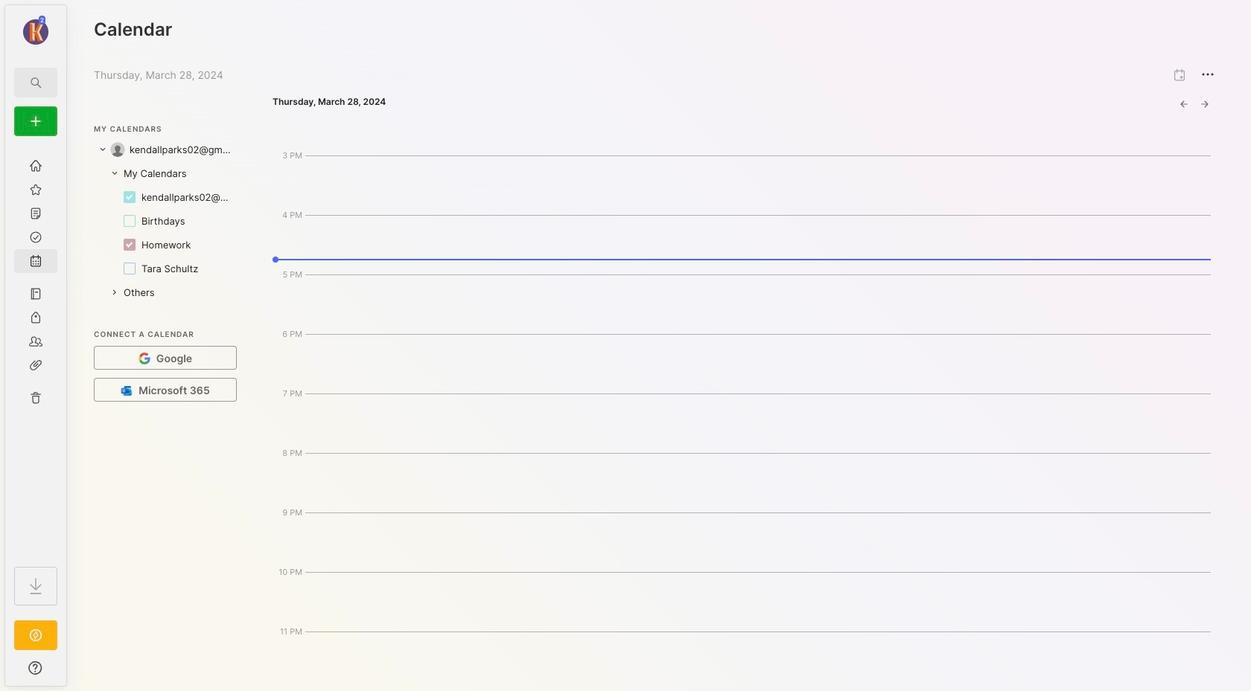 Task type: locate. For each thing, give the bounding box(es) containing it.
Select483 checkbox
[[124, 263, 136, 275]]

tree inside main element
[[5, 145, 66, 554]]

row down select483 option
[[94, 281, 237, 305]]

home image
[[28, 159, 43, 174]]

row up the select481 option
[[94, 209, 237, 233]]

row up select479 option
[[94, 185, 237, 209]]

1 vertical spatial arrow image
[[110, 288, 119, 297]]

2 row from the top
[[94, 162, 237, 185]]

More actions field
[[1193, 60, 1223, 90]]

cell for sixth "row" from the bottom of the page
[[119, 166, 187, 181]]

Account field
[[5, 14, 66, 47]]

arrow image
[[98, 145, 107, 154], [110, 288, 119, 297]]

cell for first "row" from the bottom
[[119, 285, 155, 300]]

WHAT'S NEW field
[[5, 657, 66, 681]]

click to expand image
[[65, 664, 76, 682]]

grid
[[94, 138, 237, 305]]

row down the select481 option
[[94, 257, 237, 281]]

row
[[94, 138, 237, 162], [94, 162, 237, 185], [94, 185, 237, 209], [94, 209, 237, 233], [94, 233, 237, 257], [94, 257, 237, 281], [94, 281, 237, 305]]

row group
[[94, 162, 237, 281]]

0 horizontal spatial arrow image
[[98, 145, 107, 154]]

tree
[[5, 145, 66, 554]]

row down select479 option
[[94, 233, 237, 257]]

cell
[[130, 142, 237, 157], [119, 166, 187, 181], [141, 190, 237, 205], [141, 214, 191, 229], [141, 238, 197, 252], [141, 261, 204, 276], [119, 285, 155, 300]]

edit search image
[[27, 74, 45, 92]]

1 row from the top
[[94, 138, 237, 162]]

cell for 5th "row" from the bottom of the page
[[141, 190, 237, 205]]

upgrade image
[[27, 627, 45, 645]]

row up arrow icon
[[94, 138, 237, 162]]

cell for 3rd "row" from the bottom of the page
[[141, 238, 197, 252]]

row up select477 option
[[94, 162, 237, 185]]

Select479 checkbox
[[124, 215, 136, 227]]

more actions image
[[1199, 66, 1217, 83]]



Task type: describe. For each thing, give the bounding box(es) containing it.
4 row from the top
[[94, 209, 237, 233]]

5 row from the top
[[94, 233, 237, 257]]

Select477 checkbox
[[124, 191, 136, 203]]

Choose date to view field
[[273, 96, 386, 108]]

main element
[[0, 0, 71, 692]]

7 row from the top
[[94, 281, 237, 305]]

cell for sixth "row" from the top of the page
[[141, 261, 204, 276]]

3 row from the top
[[94, 185, 237, 209]]

Select481 checkbox
[[124, 239, 136, 251]]

arrow image
[[110, 169, 119, 178]]

1 horizontal spatial arrow image
[[110, 288, 119, 297]]

cell for fourth "row" from the top of the page
[[141, 214, 191, 229]]

6 row from the top
[[94, 257, 237, 281]]

0 vertical spatial arrow image
[[98, 145, 107, 154]]



Task type: vqa. For each thing, say whether or not it's contained in the screenshot.
Create a task image to the left
no



